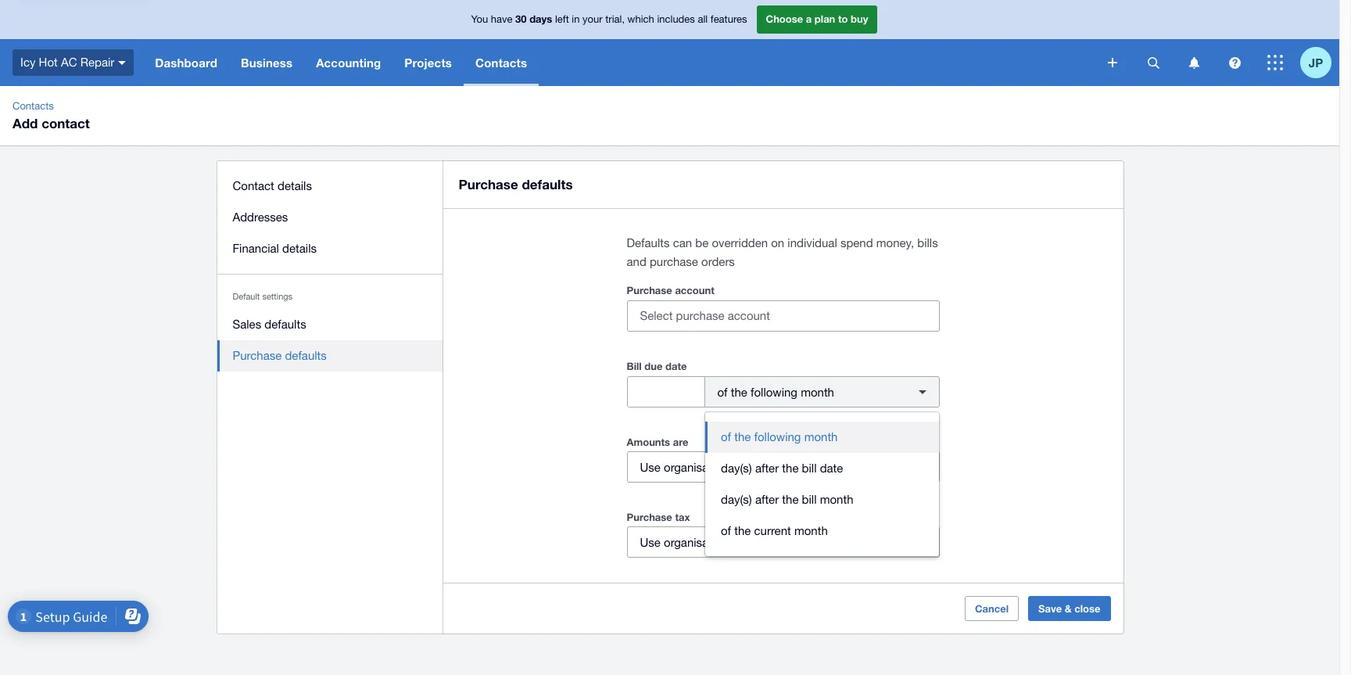 Task type: vqa. For each thing, say whether or not it's contained in the screenshot.
first More date options icon from right
no



Task type: describe. For each thing, give the bounding box(es) containing it.
business button
[[229, 39, 304, 86]]

bills
[[918, 236, 938, 250]]

of for of the following month popup button
[[718, 385, 728, 399]]

0 horizontal spatial date
[[666, 360, 687, 372]]

0 vertical spatial defaults
[[522, 176, 573, 192]]

financial details button
[[217, 233, 443, 264]]

individual
[[788, 236, 838, 250]]

bill
[[627, 360, 642, 372]]

of the following month for of the following month button
[[721, 430, 838, 444]]

of for of the following month button
[[721, 430, 731, 444]]

sales
[[233, 318, 261, 331]]

svg image inside icy hot ac repair popup button
[[118, 61, 126, 65]]

purchase account
[[627, 284, 715, 296]]

of for of the current month button
[[721, 524, 731, 537]]

are
[[673, 436, 689, 448]]

money,
[[877, 236, 915, 250]]

defaults
[[627, 236, 670, 250]]

day(s) for day(s) after the bill month
[[721, 493, 752, 506]]

settings inside menu
[[262, 292, 293, 301]]

contact details button
[[217, 171, 443, 202]]

business
[[241, 56, 293, 70]]

dashboard
[[155, 56, 217, 70]]

financial
[[233, 242, 279, 255]]

save & close
[[1039, 602, 1101, 615]]

due
[[645, 360, 663, 372]]

cancel
[[975, 602, 1009, 615]]

jp button
[[1301, 39, 1340, 86]]

group containing of the following month
[[706, 412, 940, 556]]

contacts add contact
[[13, 100, 90, 131]]

none number field inside bill due date group
[[628, 377, 704, 407]]

accounting button
[[304, 39, 393, 86]]

Purchase account field
[[628, 301, 939, 331]]

current
[[755, 524, 791, 537]]

after for day(s) after the bill date
[[756, 462, 779, 475]]

settings for purchase tax
[[732, 535, 773, 549]]

close
[[1075, 602, 1101, 615]]

trial,
[[606, 13, 625, 25]]

purchase defaults button
[[217, 340, 443, 372]]

overridden
[[712, 236, 768, 250]]

ac
[[61, 55, 77, 69]]

purchase inside button
[[233, 349, 282, 362]]

be
[[696, 236, 709, 250]]

days
[[530, 13, 553, 25]]

organisation for purchase tax
[[664, 535, 728, 549]]

defaults can be overridden on individual spend money, bills and purchase orders
[[627, 236, 938, 268]]

the inside "day(s) after the bill month" button
[[783, 493, 799, 506]]

add
[[13, 115, 38, 131]]

projects button
[[393, 39, 464, 86]]

of the current month button
[[706, 516, 940, 547]]

defaults for sales defaults button
[[265, 318, 306, 331]]

details for contact details
[[278, 179, 312, 192]]

contact
[[233, 179, 274, 192]]

use organisation settings for tax
[[640, 535, 773, 549]]

day(s) after the bill month
[[721, 493, 854, 506]]

in
[[572, 13, 580, 25]]

save & close button
[[1029, 596, 1111, 621]]

plan
[[815, 13, 836, 25]]

of the following month button
[[704, 376, 940, 408]]

left
[[555, 13, 569, 25]]

icy
[[20, 55, 36, 69]]

contact details
[[233, 179, 312, 192]]

day(s) after the bill date
[[721, 462, 844, 475]]

addresses
[[233, 210, 288, 224]]

accounting
[[316, 56, 381, 70]]

icy hot ac repair button
[[0, 39, 143, 86]]

a
[[806, 13, 812, 25]]

features
[[711, 13, 747, 25]]

bill for month
[[802, 493, 817, 506]]

addresses button
[[217, 202, 443, 233]]

bill due date group
[[627, 376, 940, 408]]

navigation containing dashboard
[[143, 39, 1098, 86]]

sales defaults
[[233, 318, 306, 331]]

organisation for amounts are
[[664, 460, 728, 474]]

dashboard link
[[143, 39, 229, 86]]

contacts button
[[464, 39, 539, 86]]

contacts for contacts
[[476, 56, 527, 70]]



Task type: locate. For each thing, give the bounding box(es) containing it.
None number field
[[628, 377, 704, 407]]

group
[[706, 412, 940, 556]]

menu
[[217, 161, 443, 381]]

month down day(s) after the bill date button
[[820, 493, 854, 506]]

organisation down are
[[664, 460, 728, 474]]

1 vertical spatial defaults
[[265, 318, 306, 331]]

spend
[[841, 236, 873, 250]]

after up current
[[756, 493, 779, 506]]

bill due date
[[627, 360, 687, 372]]

1 organisation from the top
[[664, 460, 728, 474]]

the inside of the following month button
[[735, 430, 751, 444]]

details down addresses button
[[282, 242, 317, 255]]

default
[[233, 292, 260, 301]]

bill for date
[[802, 462, 817, 475]]

1 vertical spatial use
[[640, 535, 661, 549]]

month up day(s) after the bill date button
[[805, 430, 838, 444]]

contacts
[[476, 56, 527, 70], [13, 100, 54, 112]]

0 horizontal spatial contacts
[[13, 100, 54, 112]]

use for amounts
[[640, 460, 661, 474]]

you have 30 days left in your trial, which includes all features
[[471, 13, 747, 25]]

organisation
[[664, 460, 728, 474], [664, 535, 728, 549]]

0 horizontal spatial purchase defaults
[[233, 349, 327, 362]]

0 vertical spatial of
[[718, 385, 728, 399]]

day(s) up of the current month
[[721, 493, 752, 506]]

1 horizontal spatial date
[[820, 462, 844, 475]]

1 after from the top
[[756, 462, 779, 475]]

hot
[[39, 55, 58, 69]]

you
[[471, 13, 488, 25]]

use down purchase tax
[[640, 535, 661, 549]]

includes
[[657, 13, 695, 25]]

following up of the following month button
[[751, 385, 798, 399]]

defaults
[[522, 176, 573, 192], [265, 318, 306, 331], [285, 349, 327, 362]]

following inside popup button
[[751, 385, 798, 399]]

1 vertical spatial bill
[[802, 493, 817, 506]]

month for of the following month popup button
[[801, 385, 835, 399]]

your
[[583, 13, 603, 25]]

0 vertical spatial day(s)
[[721, 462, 752, 475]]

purchase defaults inside button
[[233, 349, 327, 362]]

contact
[[42, 115, 90, 131]]

2 use from the top
[[640, 535, 661, 549]]

30
[[516, 13, 527, 25]]

1 horizontal spatial purchase defaults
[[459, 176, 573, 192]]

details for financial details
[[282, 242, 317, 255]]

banner containing jp
[[0, 0, 1340, 86]]

0 vertical spatial use
[[640, 460, 661, 474]]

contacts up add
[[13, 100, 54, 112]]

date right due on the bottom of the page
[[666, 360, 687, 372]]

use organisation settings button
[[627, 451, 940, 483], [627, 526, 940, 558]]

svg image right repair
[[118, 61, 126, 65]]

which
[[628, 13, 655, 25]]

svg image left jp at right top
[[1268, 55, 1284, 70]]

1 vertical spatial of the following month
[[721, 430, 838, 444]]

purchase tax
[[627, 511, 690, 523]]

list box containing of the following month
[[706, 412, 940, 556]]

0 vertical spatial of the following month
[[718, 385, 835, 399]]

of the following month inside of the following month button
[[721, 430, 838, 444]]

purchase
[[459, 176, 518, 192], [627, 284, 673, 296], [233, 349, 282, 362], [627, 511, 673, 523]]

month for of the current month button
[[795, 524, 828, 537]]

defaults for purchase defaults button
[[285, 349, 327, 362]]

amounts are
[[627, 436, 689, 448]]

choose a plan to buy
[[766, 13, 869, 25]]

following inside button
[[755, 430, 801, 444]]

have
[[491, 13, 513, 25]]

0 vertical spatial details
[[278, 179, 312, 192]]

cancel button
[[965, 596, 1019, 621]]

the for of the current month button
[[735, 524, 751, 537]]

0 vertical spatial settings
[[262, 292, 293, 301]]

day(s) up day(s) after the bill month
[[721, 462, 752, 475]]

0 vertical spatial use organisation settings
[[640, 460, 773, 474]]

1 vertical spatial after
[[756, 493, 779, 506]]

0 vertical spatial organisation
[[664, 460, 728, 474]]

bill down of the following month button
[[802, 462, 817, 475]]

0 vertical spatial after
[[756, 462, 779, 475]]

after up day(s) after the bill month
[[756, 462, 779, 475]]

purchase
[[650, 255, 699, 268]]

and
[[627, 255, 647, 268]]

0 vertical spatial purchase defaults
[[459, 176, 573, 192]]

buy
[[851, 13, 869, 25]]

all
[[698, 13, 708, 25]]

financial details
[[233, 242, 317, 255]]

bill down day(s) after the bill date button
[[802, 493, 817, 506]]

2 vertical spatial of
[[721, 524, 731, 537]]

1 vertical spatial use organisation settings button
[[627, 526, 940, 558]]

details inside financial details button
[[282, 242, 317, 255]]

2 vertical spatial settings
[[732, 535, 773, 549]]

day(s) after the bill date button
[[706, 453, 940, 484]]

1 horizontal spatial svg image
[[1268, 55, 1284, 70]]

contacts link
[[6, 99, 60, 114]]

1 vertical spatial organisation
[[664, 535, 728, 549]]

&
[[1065, 602, 1072, 615]]

1 use organisation settings from the top
[[640, 460, 773, 474]]

1 day(s) from the top
[[721, 462, 752, 475]]

2 vertical spatial defaults
[[285, 349, 327, 362]]

1 use from the top
[[640, 460, 661, 474]]

the inside of the following month popup button
[[731, 385, 748, 399]]

1 vertical spatial contacts
[[13, 100, 54, 112]]

after for day(s) after the bill month
[[756, 493, 779, 506]]

1 vertical spatial use organisation settings
[[640, 535, 773, 549]]

day(s) for day(s) after the bill date
[[721, 462, 752, 475]]

use for purchase
[[640, 535, 661, 549]]

0 vertical spatial use organisation settings button
[[627, 451, 940, 483]]

of inside popup button
[[718, 385, 728, 399]]

2 use organisation settings button from the top
[[627, 526, 940, 558]]

month down "day(s) after the bill month" button
[[795, 524, 828, 537]]

list box
[[706, 412, 940, 556]]

use
[[640, 460, 661, 474], [640, 535, 661, 549]]

1 use organisation settings button from the top
[[627, 451, 940, 483]]

0 vertical spatial following
[[751, 385, 798, 399]]

of the current month
[[721, 524, 828, 537]]

following for of the following month button
[[755, 430, 801, 444]]

month up of the following month button
[[801, 385, 835, 399]]

organisation down 'tax'
[[664, 535, 728, 549]]

contacts inside popup button
[[476, 56, 527, 70]]

1 vertical spatial date
[[820, 462, 844, 475]]

month
[[801, 385, 835, 399], [805, 430, 838, 444], [820, 493, 854, 506], [795, 524, 828, 537]]

settings up day(s) after the bill month
[[732, 460, 773, 474]]

0 horizontal spatial svg image
[[118, 61, 126, 65]]

month inside popup button
[[801, 385, 835, 399]]

contacts down have
[[476, 56, 527, 70]]

contacts for contacts add contact
[[13, 100, 54, 112]]

0 vertical spatial date
[[666, 360, 687, 372]]

defaults inside purchase defaults button
[[285, 349, 327, 362]]

menu containing contact details
[[217, 161, 443, 381]]

contacts inside 'contacts add contact'
[[13, 100, 54, 112]]

svg image
[[1148, 57, 1160, 68], [1189, 57, 1200, 68], [1229, 57, 1241, 68], [1108, 58, 1118, 67]]

orders
[[702, 255, 735, 268]]

day(s) after the bill month button
[[706, 484, 940, 516]]

of the following month for of the following month popup button
[[718, 385, 835, 399]]

date down of the following month button
[[820, 462, 844, 475]]

use organisation settings for are
[[640, 460, 773, 474]]

1 vertical spatial settings
[[732, 460, 773, 474]]

the for of the following month popup button
[[731, 385, 748, 399]]

the inside day(s) after the bill date button
[[783, 462, 799, 475]]

settings up sales defaults
[[262, 292, 293, 301]]

use organisation settings button for amounts are
[[627, 451, 940, 483]]

use organisation settings button down day(s) after the bill month
[[627, 526, 940, 558]]

use organisation settings down are
[[640, 460, 773, 474]]

the inside of the current month button
[[735, 524, 751, 537]]

defaults inside sales defaults button
[[265, 318, 306, 331]]

on
[[772, 236, 785, 250]]

can
[[673, 236, 692, 250]]

0 vertical spatial contacts
[[476, 56, 527, 70]]

details inside contact details button
[[278, 179, 312, 192]]

1 vertical spatial details
[[282, 242, 317, 255]]

sales defaults button
[[217, 309, 443, 340]]

of the following month inside of the following month popup button
[[718, 385, 835, 399]]

save
[[1039, 602, 1062, 615]]

tax
[[675, 511, 690, 523]]

settings down day(s) after the bill month
[[732, 535, 773, 549]]

purchase defaults
[[459, 176, 573, 192], [233, 349, 327, 362]]

2 after from the top
[[756, 493, 779, 506]]

to
[[839, 13, 848, 25]]

settings
[[262, 292, 293, 301], [732, 460, 773, 474], [732, 535, 773, 549]]

2 use organisation settings from the top
[[640, 535, 773, 549]]

2 bill from the top
[[802, 493, 817, 506]]

choose
[[766, 13, 804, 25]]

of the following month button
[[706, 422, 940, 453]]

following up day(s) after the bill date
[[755, 430, 801, 444]]

jp
[[1309, 55, 1324, 69]]

use organisation settings
[[640, 460, 773, 474], [640, 535, 773, 549]]

month for of the following month button
[[805, 430, 838, 444]]

use organisation settings button up day(s) after the bill month
[[627, 451, 940, 483]]

of the following month
[[718, 385, 835, 399], [721, 430, 838, 444]]

the for of the following month button
[[735, 430, 751, 444]]

use organisation settings button for purchase tax
[[627, 526, 940, 558]]

banner
[[0, 0, 1340, 86]]

details right contact
[[278, 179, 312, 192]]

bill
[[802, 462, 817, 475], [802, 493, 817, 506]]

account
[[675, 284, 715, 296]]

date inside button
[[820, 462, 844, 475]]

1 bill from the top
[[802, 462, 817, 475]]

2 day(s) from the top
[[721, 493, 752, 506]]

settings for amounts are
[[732, 460, 773, 474]]

amounts
[[627, 436, 671, 448]]

svg image
[[1268, 55, 1284, 70], [118, 61, 126, 65]]

use down amounts
[[640, 460, 661, 474]]

0 vertical spatial bill
[[802, 462, 817, 475]]

1 vertical spatial of
[[721, 430, 731, 444]]

1 vertical spatial day(s)
[[721, 493, 752, 506]]

projects
[[405, 56, 452, 70]]

navigation
[[143, 39, 1098, 86]]

of the following month up of the following month button
[[718, 385, 835, 399]]

1 vertical spatial following
[[755, 430, 801, 444]]

the
[[731, 385, 748, 399], [735, 430, 751, 444], [783, 462, 799, 475], [783, 493, 799, 506], [735, 524, 751, 537]]

use organisation settings down 'tax'
[[640, 535, 773, 549]]

1 vertical spatial purchase defaults
[[233, 349, 327, 362]]

of the following month up day(s) after the bill date
[[721, 430, 838, 444]]

repair
[[80, 55, 114, 69]]

2 organisation from the top
[[664, 535, 728, 549]]

following
[[751, 385, 798, 399], [755, 430, 801, 444]]

following for of the following month popup button
[[751, 385, 798, 399]]

1 horizontal spatial contacts
[[476, 56, 527, 70]]

default settings
[[233, 292, 293, 301]]

icy hot ac repair
[[20, 55, 114, 69]]



